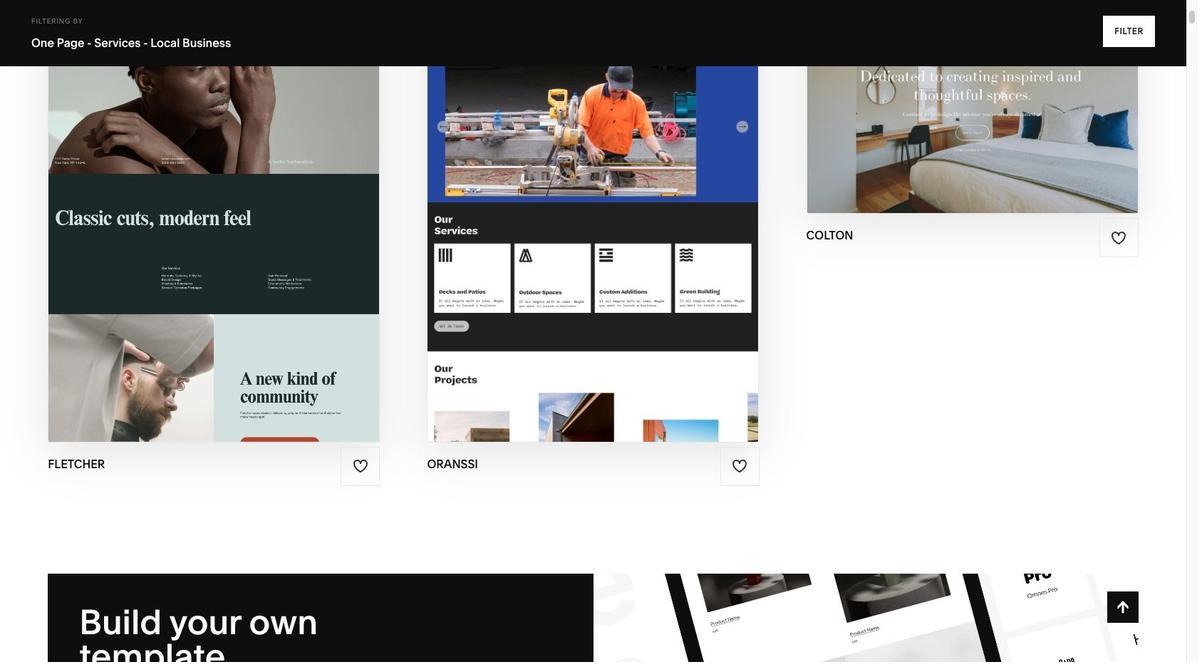 Task type: describe. For each thing, give the bounding box(es) containing it.
oranssi image
[[428, 1, 759, 442]]

fletcher image
[[49, 1, 380, 442]]

preview of building your own template image
[[593, 574, 1139, 662]]

back to top image
[[1116, 600, 1131, 615]]



Task type: locate. For each thing, give the bounding box(es) containing it.
add oranssi to your favorites list image
[[732, 458, 748, 474]]

colton image
[[807, 1, 1138, 213]]

add fletcher to your favorites list image
[[353, 459, 368, 474]]

add colton to your favorites list image
[[1112, 230, 1127, 246]]



Task type: vqa. For each thing, say whether or not it's contained in the screenshot.
"coming"
no



